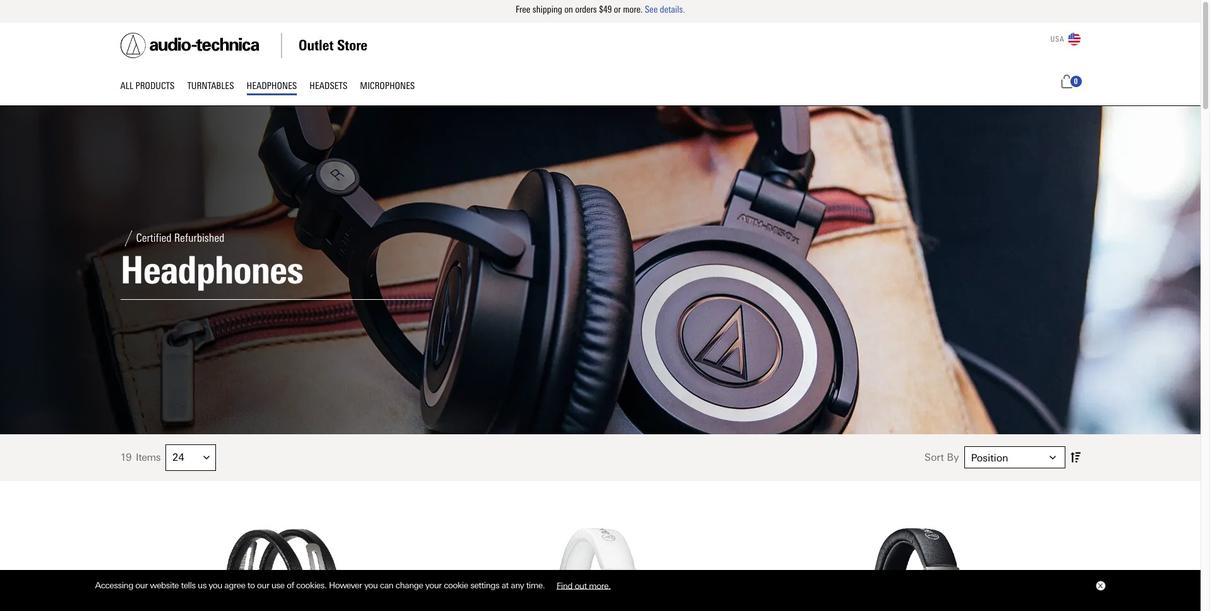 Task type: locate. For each thing, give the bounding box(es) containing it.
out
[[575, 581, 587, 591]]

our right to
[[257, 581, 269, 591]]

orders
[[575, 4, 597, 15]]

carrat down image right items
[[203, 455, 210, 461]]

change
[[396, 581, 423, 591]]

see details. link
[[645, 4, 685, 15]]

usa
[[1051, 35, 1065, 44]]

details.
[[660, 4, 685, 15]]

you left can
[[364, 581, 378, 591]]

more. right or in the right top of the page
[[623, 4, 643, 15]]

agree
[[224, 581, 245, 591]]

1 vertical spatial more.
[[589, 581, 611, 591]]

microphones link
[[360, 78, 415, 95]]

tells
[[181, 581, 196, 591]]

you right us
[[209, 581, 222, 591]]

19
[[120, 452, 131, 464]]

use
[[271, 581, 285, 591]]

headsets link
[[310, 78, 360, 95]]

19 items
[[120, 452, 161, 464]]

your
[[425, 581, 442, 591]]

ath awkt cr image
[[155, 511, 406, 611]]

by
[[947, 452, 959, 464]]

1 vertical spatial headphones
[[120, 248, 303, 293]]

see
[[645, 4, 658, 15]]

en_us image
[[1068, 33, 1081, 45]]

0 vertical spatial more.
[[623, 4, 643, 15]]

2 carrat down image from the left
[[1050, 455, 1056, 461]]

0 vertical spatial headphones
[[247, 80, 297, 92]]

our left website
[[135, 581, 148, 591]]

1 horizontal spatial more.
[[623, 4, 643, 15]]

1 horizontal spatial our
[[257, 581, 269, 591]]

certified refurbished
[[136, 231, 225, 245]]

our
[[135, 581, 148, 591], [257, 581, 269, 591]]

us
[[198, 581, 207, 591]]

at
[[502, 581, 509, 591]]

more.
[[623, 4, 643, 15], [589, 581, 611, 591]]

ath m50xgm cr image
[[795, 511, 1046, 611]]

more. right out
[[589, 581, 611, 591]]

shipping
[[533, 4, 562, 15]]

1 horizontal spatial you
[[364, 581, 378, 591]]

0 horizontal spatial more.
[[589, 581, 611, 591]]

you
[[209, 581, 222, 591], [364, 581, 378, 591]]

all products
[[120, 80, 175, 92]]

all
[[120, 80, 133, 92]]

1 horizontal spatial carrat down image
[[1050, 455, 1056, 461]]

ath m50xwh cr image
[[475, 511, 726, 611]]

headphones down refurbished on the top left of the page
[[120, 248, 303, 293]]

can
[[380, 581, 394, 591]]

0 horizontal spatial our
[[135, 581, 148, 591]]

microphones
[[360, 80, 415, 92]]

turntables
[[187, 80, 234, 92]]

0 horizontal spatial you
[[209, 581, 222, 591]]

time.
[[526, 581, 545, 591]]

carrat down image left 'set descending direction' image
[[1050, 455, 1056, 461]]

1 our from the left
[[135, 581, 148, 591]]

settings
[[470, 581, 499, 591]]

set descending direction image
[[1070, 450, 1081, 466]]

carrat down image
[[203, 455, 210, 461], [1050, 455, 1056, 461]]

sort
[[925, 452, 944, 464]]

headphones down 'store logo'
[[247, 80, 297, 92]]

0 horizontal spatial carrat down image
[[203, 455, 210, 461]]

headphones
[[247, 80, 297, 92], [120, 248, 303, 293]]



Task type: vqa. For each thing, say whether or not it's contained in the screenshot.
1-
no



Task type: describe. For each thing, give the bounding box(es) containing it.
2 you from the left
[[364, 581, 378, 591]]

of
[[287, 581, 294, 591]]

headsets
[[310, 80, 347, 92]]

1 carrat down image from the left
[[203, 455, 210, 461]]

products
[[135, 80, 175, 92]]

0
[[1074, 77, 1078, 86]]

basket image
[[1060, 74, 1074, 88]]

find
[[557, 581, 573, 591]]

find out more. link
[[547, 576, 620, 595]]

to
[[247, 581, 255, 591]]

headphones image
[[0, 106, 1201, 435]]

items
[[136, 452, 161, 464]]

1 you from the left
[[209, 581, 222, 591]]

any
[[511, 581, 524, 591]]

sort by
[[925, 452, 959, 464]]

find out more.
[[557, 581, 611, 591]]

accessing
[[95, 581, 133, 591]]

on
[[565, 4, 573, 15]]

free shipping on orders $49 or more. see details.
[[516, 4, 685, 15]]

more. inside find out more. link
[[589, 581, 611, 591]]

certified
[[136, 231, 172, 245]]

or
[[614, 4, 621, 15]]

refurbished
[[174, 231, 225, 245]]

all products link
[[120, 78, 187, 95]]

$49
[[599, 4, 612, 15]]

website
[[150, 581, 179, 591]]

turntables link
[[187, 78, 247, 95]]

divider line image
[[120, 230, 136, 246]]

however
[[329, 581, 362, 591]]

cookie
[[444, 581, 468, 591]]

store logo image
[[120, 33, 367, 58]]

accessing our website tells us you agree to our use of cookies. however you can change your cookie settings at any time.
[[95, 581, 547, 591]]

headphones link
[[247, 78, 310, 95]]

cross image
[[1098, 584, 1103, 589]]

2 our from the left
[[257, 581, 269, 591]]

free
[[516, 4, 530, 15]]

cookies.
[[296, 581, 327, 591]]



